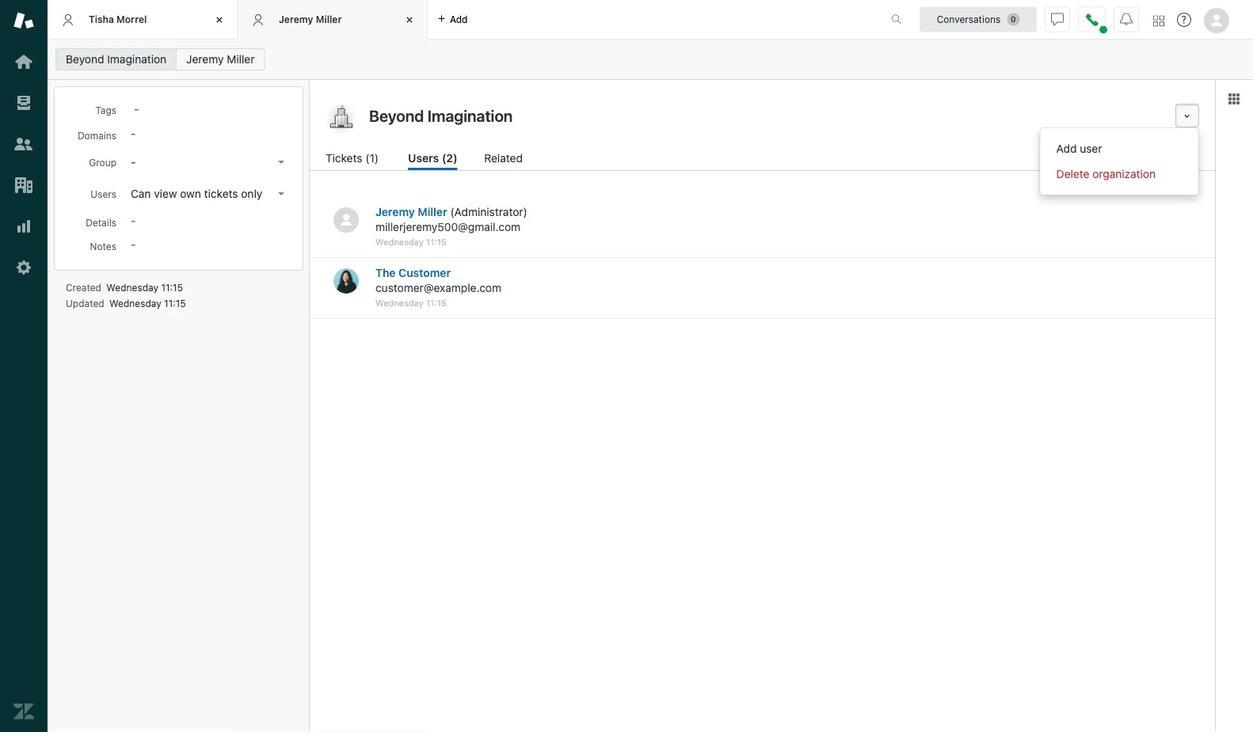 Task type: describe. For each thing, give the bounding box(es) containing it.
jeremy miller inside tab
[[279, 14, 342, 25]]

can
[[131, 187, 151, 200]]

jeremy miller tab
[[238, 0, 428, 40]]

related
[[484, 152, 523, 165]]

wednesday right created
[[106, 282, 158, 293]]

administrator
[[455, 206, 523, 219]]

organizations image
[[13, 175, 34, 196]]

domains
[[78, 130, 116, 141]]

customer@example.com
[[376, 282, 502, 295]]

beyond imagination
[[66, 53, 167, 66]]

close image
[[402, 12, 418, 28]]

customer
[[399, 267, 451, 280]]

morrel
[[117, 14, 147, 25]]

tisha morrel
[[89, 14, 147, 25]]

created wednesday 11:15 updated wednesday 11:15
[[66, 282, 186, 309]]

views image
[[13, 93, 34, 113]]

jeremy inside jeremy miller ( administrator ) millerjeremy500@gmail.com wednesday 11:15
[[376, 206, 415, 219]]

related link
[[484, 150, 525, 170]]

apps image
[[1228, 93, 1241, 105]]

tickets
[[326, 152, 362, 165]]

zendesk image
[[13, 702, 34, 723]]

- field
[[128, 100, 291, 117]]

tisha
[[89, 14, 114, 25]]

delete
[[1057, 168, 1090, 181]]

icon_org image
[[326, 104, 357, 135]]

zendesk support image
[[13, 10, 34, 31]]

zendesk products image
[[1154, 15, 1165, 27]]

users (2) link
[[408, 150, 458, 170]]

1 vertical spatial jeremy miller link
[[376, 206, 447, 219]]

created
[[66, 282, 101, 293]]

the customer link
[[376, 267, 451, 280]]

group
[[89, 157, 116, 168]]

add user link
[[1041, 136, 1199, 162]]

tisha morrel tab
[[48, 0, 238, 40]]

main element
[[0, 0, 48, 733]]

delete organization link
[[1041, 162, 1199, 187]]

beyond
[[66, 53, 104, 66]]

users for users (2)
[[408, 152, 439, 165]]

add user
[[1057, 142, 1102, 155]]

notes
[[90, 241, 116, 252]]

organization
[[1093, 168, 1156, 181]]

users for users
[[91, 189, 116, 200]]

jeremy miller ( administrator ) millerjeremy500@gmail.com wednesday 11:15
[[376, 206, 528, 248]]

wednesday inside jeremy miller ( administrator ) millerjeremy500@gmail.com wednesday 11:15
[[376, 237, 424, 248]]

user
[[1080, 142, 1102, 155]]

tags
[[95, 105, 116, 116]]

add
[[1057, 142, 1077, 155]]

wednesday right updated
[[109, 298, 161, 309]]

only
[[241, 187, 262, 200]]

can view own tickets only
[[131, 187, 262, 200]]

jeremy inside secondary element
[[186, 53, 224, 66]]

imagination
[[107, 53, 167, 66]]

can view own tickets only button
[[126, 183, 291, 205]]



Task type: locate. For each thing, give the bounding box(es) containing it.
miller inside secondary element
[[227, 53, 255, 66]]

users (2)
[[408, 152, 458, 165]]

wednesday down the customer link
[[376, 298, 424, 309]]

1 horizontal spatial jeremy miller
[[279, 14, 342, 25]]

tickets (1)
[[326, 152, 379, 165]]

get started image
[[13, 52, 34, 72]]

arrow down image
[[278, 193, 284, 196]]

jeremy inside tab
[[279, 14, 313, 25]]

jeremy miller link
[[176, 48, 265, 71], [376, 206, 447, 219]]

get help image
[[1177, 13, 1192, 27]]

jeremy
[[279, 14, 313, 25], [186, 53, 224, 66], [376, 206, 415, 219]]

reporting image
[[13, 216, 34, 237]]

wednesday inside 'the customer customer@example.com wednesday 11:15'
[[376, 298, 424, 309]]

jeremy miller link down close icon
[[176, 48, 265, 71]]

None text field
[[364, 104, 1169, 128]]

1 horizontal spatial miller
[[316, 14, 342, 25]]

miller inside jeremy miller ( administrator ) millerjeremy500@gmail.com wednesday 11:15
[[418, 206, 447, 219]]

jeremy miller link up millerjeremy500@gmail.com on the left of the page
[[376, 206, 447, 219]]

0 vertical spatial jeremy miller
[[279, 14, 342, 25]]

2 horizontal spatial jeremy
[[376, 206, 415, 219]]

tabs tab list
[[48, 0, 875, 40]]

close image
[[212, 12, 227, 28]]

0 vertical spatial jeremy
[[279, 14, 313, 25]]

button displays agent's chat status as invisible. image
[[1051, 13, 1064, 26]]

jeremy up millerjeremy500@gmail.com on the left of the page
[[376, 206, 415, 219]]

0 horizontal spatial jeremy
[[186, 53, 224, 66]]

users left (2)
[[408, 152, 439, 165]]

secondary element
[[48, 44, 1253, 75]]

2 vertical spatial miller
[[418, 206, 447, 219]]

)
[[523, 206, 528, 219]]

-
[[131, 156, 136, 169]]

notifications image
[[1120, 13, 1133, 26]]

0 horizontal spatial jeremy miller
[[186, 53, 255, 66]]

11:15 inside jeremy miller ( administrator ) millerjeremy500@gmail.com wednesday 11:15
[[426, 237, 447, 248]]

2 vertical spatial jeremy
[[376, 206, 415, 219]]

jeremy right close icon
[[279, 14, 313, 25]]

own
[[180, 187, 201, 200]]

wednesday
[[376, 237, 424, 248], [106, 282, 158, 293], [109, 298, 161, 309], [376, 298, 424, 309]]

(1)
[[365, 152, 379, 165]]

- button
[[126, 151, 291, 174]]

millerjeremy500@gmail.com
[[376, 221, 521, 234]]

arrow down image
[[278, 161, 284, 164]]

jeremy miller inside secondary element
[[186, 53, 255, 66]]

11:15 inside 'the customer customer@example.com wednesday 11:15'
[[426, 298, 447, 309]]

1 vertical spatial users
[[91, 189, 116, 200]]

add
[[450, 14, 468, 25]]

1 vertical spatial jeremy miller
[[186, 53, 255, 66]]

1 horizontal spatial jeremy miller link
[[376, 206, 447, 219]]

updated
[[66, 298, 104, 309]]

details
[[86, 217, 116, 228]]

the customer customer@example.com wednesday 11:15
[[376, 267, 502, 309]]

0 vertical spatial jeremy miller link
[[176, 48, 265, 71]]

add button
[[428, 0, 477, 39]]

0 vertical spatial users
[[408, 152, 439, 165]]

jeremy miller link inside secondary element
[[176, 48, 265, 71]]

admin image
[[13, 258, 34, 278]]

0 horizontal spatial users
[[91, 189, 116, 200]]

jeremy miller
[[279, 14, 342, 25], [186, 53, 255, 66]]

users up details
[[91, 189, 116, 200]]

conversations
[[937, 14, 1001, 25]]

customers image
[[13, 134, 34, 155]]

miller
[[316, 14, 342, 25], [227, 53, 255, 66], [418, 206, 447, 219]]

(2)
[[442, 152, 458, 165]]

tickets (1) link
[[326, 150, 382, 170]]

miller inside tab
[[316, 14, 342, 25]]

0 vertical spatial miller
[[316, 14, 342, 25]]

view
[[154, 187, 177, 200]]

1 horizontal spatial jeremy
[[279, 14, 313, 25]]

wednesday up the customer link
[[376, 237, 424, 248]]

0 horizontal spatial miller
[[227, 53, 255, 66]]

delete organization
[[1057, 168, 1156, 181]]

11:15
[[426, 237, 447, 248], [161, 282, 183, 293], [164, 298, 186, 309], [426, 298, 447, 309]]

tickets
[[204, 187, 238, 200]]

1 vertical spatial jeremy
[[186, 53, 224, 66]]

(
[[450, 206, 455, 219]]

the
[[376, 267, 396, 280]]

users
[[408, 152, 439, 165], [91, 189, 116, 200]]

conversations button
[[920, 7, 1037, 32]]

beyond imagination link
[[55, 48, 177, 71]]

1 horizontal spatial users
[[408, 152, 439, 165]]

0 horizontal spatial jeremy miller link
[[176, 48, 265, 71]]

jeremy down close icon
[[186, 53, 224, 66]]

2 horizontal spatial miller
[[418, 206, 447, 219]]

1 vertical spatial miller
[[227, 53, 255, 66]]



Task type: vqa. For each thing, say whether or not it's contained in the screenshot.
Jeremy
yes



